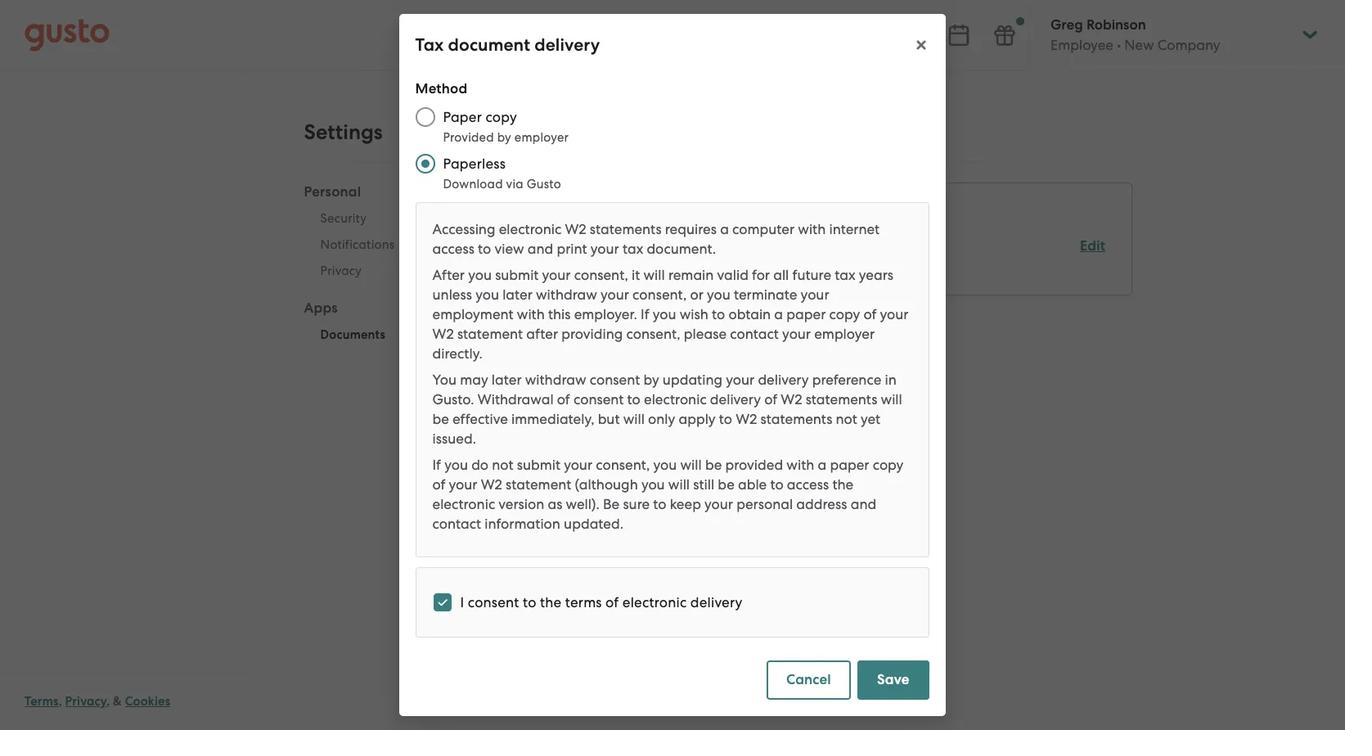 Task type: describe. For each thing, give the bounding box(es) containing it.
will right but
[[624, 411, 645, 427]]

to inside statements requires a computer with internet access to view and print your tax document.
[[479, 241, 492, 257]]

i consent to the terms of electronic delivery
[[461, 594, 743, 611]]

as
[[548, 496, 563, 512]]

this
[[549, 306, 571, 323]]

0 horizontal spatial privacy
[[65, 694, 107, 709]]

w2 inside "after you submit your consent, it will remain valid for all future tax years unless you later withdraw your consent, or you terminate your employment with this employer. if you wish to obtain a paper copy of your w2"
[[433, 326, 454, 342]]

immediately,
[[512, 411, 595, 427]]

statement (although you will still be able to access the electronic version as well). be sure to keep your personal address and contact information updated.
[[433, 476, 877, 532]]

of up "immediately,"
[[558, 391, 571, 408]]

still
[[694, 476, 715, 493]]

providing
[[562, 326, 624, 342]]

group containing personal
[[304, 183, 411, 353]]

may
[[461, 372, 489, 388]]

tax document delivery element
[[464, 236, 1106, 275]]

paper copy
[[444, 109, 518, 125]]

tax for tax document delivery
[[416, 34, 444, 56]]

do
[[472, 457, 489, 473]]

cookies
[[125, 694, 171, 709]]

employer.
[[575, 306, 638, 323]]

version
[[499, 496, 545, 512]]

employment
[[433, 306, 514, 323]]

statements not yet issued.
[[433, 411, 881, 447]]

documents link
[[304, 322, 411, 348]]

consent, down the it
[[633, 287, 687, 303]]

you right or
[[708, 287, 731, 303]]

apps
[[304, 300, 338, 317]]

tax document delivery
[[416, 34, 601, 56]]

consent, inside statement after providing consent, please contact your employer directly.
[[627, 326, 681, 342]]

apply
[[679, 411, 716, 427]]

in
[[886, 372, 897, 388]]

but
[[599, 411, 620, 427]]

save
[[878, 671, 910, 688]]

paper inside "after you submit your consent, it will remain valid for all future tax years unless you later withdraw your consent, or you terminate your employment with this employer. if you wish to obtain a paper copy of your w2"
[[787, 306, 827, 323]]

accessing
[[433, 221, 496, 237]]

will inside statement (although you will still be able to access the electronic version as well). be sure to keep your personal address and contact information updated.
[[669, 476, 691, 493]]

a inside statements requires a computer with internet access to view and print your tax document.
[[721, 221, 730, 237]]

internet
[[830, 221, 880, 237]]

unless
[[433, 287, 473, 303]]

information
[[485, 516, 561, 532]]

your inside you may later withdraw consent by updating your delivery preference in gusto. withdrawal of consent to electronic delivery of
[[727, 372, 755, 388]]

download
[[444, 177, 504, 192]]

you inside statement (although you will still be able to access the electronic version as well). be sure to keep your personal address and contact information updated.
[[642, 476, 666, 493]]

notifications
[[321, 237, 395, 252]]

download via gusto
[[444, 177, 562, 192]]

0 vertical spatial employer
[[515, 130, 569, 145]]

your inside statement (although you will still be able to access the electronic version as well). be sure to keep your personal address and contact information updated.
[[705, 496, 734, 512]]

0 horizontal spatial privacy link
[[65, 694, 107, 709]]

requires
[[666, 221, 717, 237]]

1 horizontal spatial privacy link
[[304, 258, 411, 284]]

address
[[797, 496, 848, 512]]

i
[[461, 594, 465, 611]]

to inside "statements will be effective immediately, but will only apply to"
[[720, 411, 733, 427]]

statement for after
[[458, 326, 524, 342]]

gusto
[[527, 177, 562, 192]]

issued.
[[433, 431, 477, 447]]

for
[[753, 267, 771, 283]]

cookies button
[[125, 692, 171, 711]]

0 vertical spatial by
[[498, 130, 512, 145]]

effective
[[453, 411, 509, 427]]

method
[[416, 80, 468, 97]]

of inside if you do not submit your consent, you will be provided with a paper copy of your
[[433, 476, 446, 493]]

yet
[[862, 411, 881, 427]]

later inside you may later withdraw consent by updating your delivery preference in gusto. withdrawal of consent to electronic delivery of
[[492, 372, 522, 388]]

obtain
[[729, 306, 772, 323]]

statement after providing consent, please contact your employer directly.
[[433, 326, 876, 362]]

personal
[[737, 496, 794, 512]]

account menu element
[[1030, 0, 1321, 70]]

years
[[860, 267, 894, 283]]

after
[[433, 267, 465, 283]]

statements for not
[[761, 411, 833, 427]]

be inside statement (although you will still be able to access the electronic version as well). be sure to keep your personal address and contact information updated.
[[719, 476, 735, 493]]

with inside if you do not submit your consent, you will be provided with a paper copy of your
[[787, 457, 815, 473]]

document for tax document delivery
[[449, 34, 531, 56]]

delivery inside tax document delivery paper copy
[[561, 237, 614, 254]]

if inside "after you submit your consent, it will remain valid for all future tax years unless you later withdraw your consent, or you terminate your employment with this employer. if you wish to obtain a paper copy of your w2"
[[641, 306, 650, 323]]

to inside "after you submit your consent, it will remain valid for all future tax years unless you later withdraw your consent, or you terminate your employment with this employer. if you wish to obtain a paper copy of your w2"
[[713, 306, 726, 323]]

later inside "after you submit your consent, it will remain valid for all future tax years unless you later withdraw your consent, or you terminate your employment with this employer. if you wish to obtain a paper copy of your w2"
[[503, 287, 533, 303]]

updating
[[663, 372, 723, 388]]

copy inside if you do not submit your consent, you will be provided with a paper copy of your
[[874, 457, 904, 473]]

you left wish at the right top
[[653, 306, 677, 323]]

to left "terms"
[[523, 594, 537, 611]]

personal
[[304, 183, 361, 201]]

access inside statement (although you will still be able to access the electronic version as well). be sure to keep your personal address and contact information updated.
[[788, 476, 830, 493]]

after
[[527, 326, 559, 342]]

edit link
[[1081, 237, 1106, 255]]

electronic inside you may later withdraw consent by updating your delivery preference in gusto. withdrawal of consent to electronic delivery of
[[645, 391, 707, 408]]

to up personal
[[771, 476, 784, 493]]

if you do not submit your consent, you will be provided with a paper copy of your
[[433, 457, 904, 493]]

cancel
[[787, 671, 832, 688]]

Paper copy radio
[[408, 99, 444, 135]]

submit inside "after you submit your consent, it will remain valid for all future tax years unless you later withdraw your consent, or you terminate your employment with this employer. if you wish to obtain a paper copy of your w2"
[[496, 267, 539, 283]]

you may later withdraw consent by updating your delivery preference in gusto. withdrawal of consent to electronic delivery of
[[433, 372, 897, 408]]

preferences
[[464, 204, 559, 225]]

future
[[793, 267, 832, 283]]

updated.
[[564, 516, 624, 532]]

well).
[[566, 496, 600, 512]]

security link
[[304, 205, 411, 232]]

notifications link
[[304, 232, 411, 258]]

you left do
[[445, 457, 469, 473]]

tax for your
[[623, 241, 644, 257]]

electronic inside statement (although you will still be able to access the electronic version as well). be sure to keep your personal address and contact information updated.
[[433, 496, 496, 512]]

it
[[632, 267, 641, 283]]

the inside statement (although you will still be able to access the electronic version as well). be sure to keep your personal address and contact information updated.
[[833, 476, 854, 493]]

be inside "statements will be effective immediately, but will only apply to"
[[433, 411, 450, 427]]

by inside you may later withdraw consent by updating your delivery preference in gusto. withdrawal of consent to electronic delivery of
[[644, 372, 660, 388]]

after you submit your consent, it will remain valid for all future tax years unless you later withdraw your consent, or you terminate your employment with this employer. if you wish to obtain a paper copy of your w2
[[433, 267, 909, 342]]

employer inside statement after providing consent, please contact your employer directly.
[[815, 326, 876, 342]]

documents
[[321, 327, 386, 342]]

print
[[557, 241, 588, 257]]

settings
[[304, 120, 383, 145]]

computer
[[733, 221, 795, 237]]

your up employer.
[[601, 287, 630, 303]]

your down print
[[543, 267, 571, 283]]

statements for requires
[[590, 221, 662, 237]]

gusto.
[[433, 391, 475, 408]]

home image
[[25, 18, 110, 51]]

withdrawal
[[478, 391, 554, 408]]

access inside statements requires a computer with internet access to view and print your tax document.
[[433, 241, 475, 257]]

directly.
[[433, 345, 483, 362]]

terms
[[566, 594, 603, 611]]

Paperless radio
[[408, 146, 444, 182]]

tax document delivery paper copy
[[464, 237, 614, 273]]

your inside statements requires a computer with internet access to view and print your tax document.
[[591, 241, 620, 257]]

terms
[[25, 694, 59, 709]]

view
[[495, 241, 525, 257]]

with inside statements requires a computer with internet access to view and print your tax document.
[[799, 221, 827, 237]]

your down years
[[881, 306, 909, 323]]

I consent to the terms of electronic delivery checkbox
[[425, 584, 461, 620]]

copy up provided by employer
[[486, 109, 518, 125]]



Task type: locate. For each thing, give the bounding box(es) containing it.
be up 'still'
[[706, 457, 723, 473]]

withdraw up this
[[537, 287, 598, 303]]

access down accessing
[[433, 241, 475, 257]]

submit down view
[[496, 267, 539, 283]]

statement inside statement after providing consent, please contact your employer directly.
[[458, 326, 524, 342]]

terminate
[[735, 287, 798, 303]]

submit up as
[[518, 457, 561, 473]]

you up employment
[[476, 287, 500, 303]]

with inside "after you submit your consent, it will remain valid for all future tax years unless you later withdraw your consent, or you terminate your employment with this employer. if you wish to obtain a paper copy of your w2"
[[518, 306, 545, 323]]

cancel button
[[767, 661, 852, 700]]

paper up address
[[831, 457, 870, 473]]

statements down preference
[[806, 391, 878, 408]]

will inside "after you submit your consent, it will remain valid for all future tax years unless you later withdraw your consent, or you terminate your employment with this employer. if you wish to obtain a paper copy of your w2"
[[644, 267, 666, 283]]

to inside you may later withdraw consent by updating your delivery preference in gusto. withdrawal of consent to electronic delivery of
[[628, 391, 641, 408]]

save button
[[858, 661, 930, 700]]

you
[[469, 267, 492, 283], [476, 287, 500, 303], [708, 287, 731, 303], [653, 306, 677, 323], [445, 457, 469, 473], [654, 457, 678, 473], [642, 476, 666, 493]]

0 vertical spatial document
[[449, 34, 531, 56]]

withdraw up "immediately,"
[[526, 372, 587, 388]]

0 vertical spatial be
[[433, 411, 450, 427]]

1 vertical spatial access
[[788, 476, 830, 493]]

your down future on the right of page
[[801, 287, 830, 303]]

provided by employer
[[444, 130, 569, 145]]

0 vertical spatial withdraw
[[537, 287, 598, 303]]

consent, down wish at the right top
[[627, 326, 681, 342]]

of right "terms"
[[606, 594, 620, 611]]

edit
[[1081, 237, 1106, 255]]

1 horizontal spatial the
[[833, 476, 854, 493]]

to left view
[[479, 241, 492, 257]]

by up "statements will be effective immediately, but will only apply to"
[[644, 372, 660, 388]]

tax left years
[[836, 267, 856, 283]]

electronic down do
[[433, 496, 496, 512]]

1 horizontal spatial and
[[851, 496, 877, 512]]

1 horizontal spatial tax
[[464, 237, 487, 254]]

0 vertical spatial privacy link
[[304, 258, 411, 284]]

statement up as
[[506, 476, 572, 493]]

if down issued.
[[433, 457, 442, 473]]

be right 'still'
[[719, 476, 735, 493]]

be inside if you do not submit your consent, you will be provided with a paper copy of your
[[706, 457, 723, 473]]

submit inside if you do not submit your consent, you will be provided with a paper copy of your
[[518, 457, 561, 473]]

contact down obtain
[[731, 326, 780, 342]]

valid
[[718, 267, 749, 283]]

will up 'still'
[[681, 457, 703, 473]]

1 vertical spatial consent
[[574, 391, 625, 408]]

will up keep
[[669, 476, 691, 493]]

preferences group
[[464, 203, 1106, 275]]

document.
[[647, 241, 717, 257]]

your down do
[[449, 476, 478, 493]]

0 horizontal spatial by
[[498, 130, 512, 145]]

document
[[449, 34, 531, 56], [491, 237, 558, 254]]

tax inside dialog
[[416, 34, 444, 56]]

a up address
[[819, 457, 827, 473]]

paper down accessing
[[464, 257, 502, 273]]

your
[[591, 241, 620, 257], [543, 267, 571, 283], [601, 287, 630, 303], [801, 287, 830, 303], [881, 306, 909, 323], [783, 326, 812, 342], [727, 372, 755, 388], [565, 457, 593, 473], [449, 476, 478, 493], [705, 496, 734, 512]]

later
[[503, 287, 533, 303], [492, 372, 522, 388]]

of
[[864, 306, 877, 323], [558, 391, 571, 408], [765, 391, 778, 408], [433, 476, 446, 493], [606, 594, 620, 611]]

0 vertical spatial paper
[[444, 109, 483, 125]]

gusto navigation element
[[0, 70, 245, 136]]

will inside if you do not submit your consent, you will be provided with a paper copy of your
[[681, 457, 703, 473]]

tax up method
[[416, 34, 444, 56]]

the up address
[[833, 476, 854, 493]]

1 horizontal spatial access
[[788, 476, 830, 493]]

1 horizontal spatial employer
[[815, 326, 876, 342]]

statements inside statements not yet issued.
[[761, 411, 833, 427]]

tax document delivery dialog
[[399, 14, 946, 716]]

statements requires a computer with internet access to view and print your tax document.
[[433, 221, 880, 257]]

electronic up view
[[499, 221, 562, 237]]

submit
[[496, 267, 539, 283], [518, 457, 561, 473]]

document for tax document delivery paper copy
[[491, 237, 558, 254]]

statements inside statements requires a computer with internet access to view and print your tax document.
[[590, 221, 662, 237]]

later up withdrawal
[[492, 372, 522, 388]]

(although
[[575, 476, 639, 493]]

you right after
[[469, 267, 492, 283]]

document up method
[[449, 34, 531, 56]]

1 vertical spatial statement
[[506, 476, 572, 493]]

the left "terms"
[[541, 594, 562, 611]]

1 vertical spatial privacy
[[65, 694, 107, 709]]

copy inside tax document delivery paper copy
[[506, 257, 537, 273]]

0 horizontal spatial ,
[[59, 694, 62, 709]]

and
[[528, 241, 554, 257], [851, 496, 877, 512]]

to right sure
[[654, 496, 667, 512]]

to right the apply
[[720, 411, 733, 427]]

0 vertical spatial with
[[799, 221, 827, 237]]

privacy link left "&"
[[65, 694, 107, 709]]

tax up the it
[[623, 241, 644, 257]]

please
[[685, 326, 727, 342]]

0 vertical spatial not
[[837, 411, 858, 427]]

tax for tax document delivery paper copy
[[464, 237, 487, 254]]

0 horizontal spatial paper
[[787, 306, 827, 323]]

preference
[[813, 372, 882, 388]]

0 vertical spatial paper
[[787, 306, 827, 323]]

a
[[721, 221, 730, 237], [775, 306, 784, 323], [819, 457, 827, 473]]

delivery
[[535, 34, 601, 56], [561, 237, 614, 254], [759, 372, 810, 388], [711, 391, 762, 408], [691, 594, 743, 611]]

statement inside statement (although you will still be able to access the electronic version as well). be sure to keep your personal address and contact information updated.
[[506, 476, 572, 493]]

paper inside tax document delivery paper copy
[[464, 257, 502, 273]]

paper inside if you do not submit your consent, you will be provided with a paper copy of your
[[831, 457, 870, 473]]

1 horizontal spatial privacy
[[321, 264, 362, 278]]

0 vertical spatial consent
[[590, 372, 641, 388]]

and inside statement (although you will still be able to access the electronic version as well). be sure to keep your personal address and contact information updated.
[[851, 496, 877, 512]]

0 vertical spatial later
[[503, 287, 533, 303]]

0 vertical spatial tax
[[416, 34, 444, 56]]

electronic up only
[[645, 391, 707, 408]]

copy down years
[[830, 306, 861, 323]]

your right print
[[591, 241, 620, 257]]

paper
[[444, 109, 483, 125], [464, 257, 502, 273]]

0 vertical spatial the
[[833, 476, 854, 493]]

1 vertical spatial later
[[492, 372, 522, 388]]

withdraw
[[537, 287, 598, 303], [526, 372, 587, 388]]

privacy link
[[304, 258, 411, 284], [65, 694, 107, 709]]

1 horizontal spatial by
[[644, 372, 660, 388]]

sure
[[624, 496, 650, 512]]

electronic
[[499, 221, 562, 237], [645, 391, 707, 408], [433, 496, 496, 512], [623, 594, 688, 611]]

0 vertical spatial contact
[[731, 326, 780, 342]]

statements will be effective immediately, but will only apply to
[[433, 391, 903, 427]]

provided
[[444, 130, 495, 145]]

consent, left the it
[[575, 267, 629, 283]]

1 vertical spatial paper
[[464, 257, 502, 273]]

0 horizontal spatial tax
[[416, 34, 444, 56]]

1 vertical spatial tax
[[836, 267, 856, 283]]

copy down accessing electronic w2
[[506, 257, 537, 273]]

security
[[321, 211, 367, 226]]

accessing electronic w2
[[433, 221, 587, 237]]

to up statements not yet issued.
[[628, 391, 641, 408]]

via
[[507, 177, 524, 192]]

employer up gusto
[[515, 130, 569, 145]]

not inside if you do not submit your consent, you will be provided with a paper copy of your
[[493, 457, 514, 473]]

you up sure
[[642, 476, 666, 493]]

not inside statements not yet issued.
[[837, 411, 858, 427]]

privacy left "&"
[[65, 694, 107, 709]]

your down terminate
[[783, 326, 812, 342]]

0 horizontal spatial contact
[[433, 516, 482, 532]]

1 vertical spatial the
[[541, 594, 562, 611]]

statements for will
[[806, 391, 878, 408]]

0 vertical spatial statements
[[590, 221, 662, 237]]

paper down future on the right of page
[[787, 306, 827, 323]]

document inside tax document delivery paper copy
[[491, 237, 558, 254]]

if up statement after providing consent, please contact your employer directly.
[[641, 306, 650, 323]]

terms link
[[25, 694, 59, 709]]

with left internet
[[799, 221, 827, 237]]

or
[[691, 287, 704, 303]]

0 vertical spatial access
[[433, 241, 475, 257]]

,
[[59, 694, 62, 709], [107, 694, 110, 709]]

to up the please
[[713, 306, 726, 323]]

privacy link down "notifications"
[[304, 258, 411, 284]]

copy down yet
[[874, 457, 904, 473]]

all
[[774, 267, 790, 283]]

your down 'still'
[[705, 496, 734, 512]]

wish
[[680, 306, 709, 323]]

1 horizontal spatial tax
[[836, 267, 856, 283]]

2 vertical spatial with
[[787, 457, 815, 473]]

paper up provided on the top left of the page
[[444, 109, 483, 125]]

tax
[[623, 241, 644, 257], [836, 267, 856, 283]]

statements inside "statements will be effective immediately, but will only apply to"
[[806, 391, 878, 408]]

1 vertical spatial statements
[[806, 391, 878, 408]]

2 vertical spatial statements
[[761, 411, 833, 427]]

w2
[[566, 221, 587, 237], [433, 326, 454, 342], [782, 391, 803, 408], [737, 411, 758, 427], [481, 476, 503, 493]]

1 horizontal spatial not
[[837, 411, 858, 427]]

0 vertical spatial submit
[[496, 267, 539, 283]]

0 horizontal spatial and
[[528, 241, 554, 257]]

statement
[[458, 326, 524, 342], [506, 476, 572, 493]]

copy inside "after you submit your consent, it will remain valid for all future tax years unless you later withdraw your consent, or you terminate your employment with this employer. if you wish to obtain a paper copy of your w2"
[[830, 306, 861, 323]]

tax for future
[[836, 267, 856, 283]]

of down issued.
[[433, 476, 446, 493]]

statement for (although
[[506, 476, 572, 493]]

a inside if you do not submit your consent, you will be provided with a paper copy of your
[[819, 457, 827, 473]]

tax
[[416, 34, 444, 56], [464, 237, 487, 254]]

remain
[[669, 267, 715, 283]]

access up address
[[788, 476, 830, 493]]

terms , privacy , & cookies
[[25, 694, 171, 709]]

of inside "after you submit your consent, it will remain valid for all future tax years unless you later withdraw your consent, or you terminate your employment with this employer. if you wish to obtain a paper copy of your w2"
[[864, 306, 877, 323]]

by down paper copy
[[498, 130, 512, 145]]

your right updating
[[727, 372, 755, 388]]

1 horizontal spatial if
[[641, 306, 650, 323]]

contact
[[731, 326, 780, 342], [433, 516, 482, 532]]

0 horizontal spatial not
[[493, 457, 514, 473]]

if inside if you do not submit your consent, you will be provided with a paper copy of your
[[433, 457, 442, 473]]

1 vertical spatial by
[[644, 372, 660, 388]]

with
[[799, 221, 827, 237], [518, 306, 545, 323], [787, 457, 815, 473]]

will right the it
[[644, 267, 666, 283]]

0 vertical spatial a
[[721, 221, 730, 237]]

statements up the it
[[590, 221, 662, 237]]

document down preferences
[[491, 237, 558, 254]]

you
[[433, 372, 457, 388]]

0 horizontal spatial employer
[[515, 130, 569, 145]]

be
[[604, 496, 620, 512]]

1 vertical spatial privacy link
[[65, 694, 107, 709]]

statement down employment
[[458, 326, 524, 342]]

not left yet
[[837, 411, 858, 427]]

consent, inside if you do not submit your consent, you will be provided with a paper copy of your
[[597, 457, 651, 473]]

1 vertical spatial with
[[518, 306, 545, 323]]

statements up provided
[[761, 411, 833, 427]]

contact inside statement after providing consent, please contact your employer directly.
[[731, 326, 780, 342]]

will
[[644, 267, 666, 283], [882, 391, 903, 408], [624, 411, 645, 427], [681, 457, 703, 473], [669, 476, 691, 493]]

1 vertical spatial and
[[851, 496, 877, 512]]

of up provided
[[765, 391, 778, 408]]

document inside dialog
[[449, 34, 531, 56]]

later down tax document delivery paper copy
[[503, 287, 533, 303]]

tax inside "after you submit your consent, it will remain valid for all future tax years unless you later withdraw your consent, or you terminate your employment with this employer. if you wish to obtain a paper copy of your w2"
[[836, 267, 856, 283]]

1 vertical spatial paper
[[831, 457, 870, 473]]

of down years
[[864, 306, 877, 323]]

tax inside statements requires a computer with internet access to view and print your tax document.
[[623, 241, 644, 257]]

2 vertical spatial consent
[[468, 594, 520, 611]]

2 vertical spatial be
[[719, 476, 735, 493]]

privacy
[[321, 264, 362, 278], [65, 694, 107, 709]]

with up after at the top of page
[[518, 306, 545, 323]]

to
[[479, 241, 492, 257], [713, 306, 726, 323], [628, 391, 641, 408], [720, 411, 733, 427], [771, 476, 784, 493], [654, 496, 667, 512], [523, 594, 537, 611]]

1 vertical spatial a
[[775, 306, 784, 323]]

1 horizontal spatial a
[[775, 306, 784, 323]]

privacy down "notifications"
[[321, 264, 362, 278]]

1 vertical spatial submit
[[518, 457, 561, 473]]

your up "(although"
[[565, 457, 593, 473]]

contact down do
[[433, 516, 482, 532]]

2 horizontal spatial a
[[819, 457, 827, 473]]

and right view
[[528, 241, 554, 257]]

your inside statement after providing consent, please contact your employer directly.
[[783, 326, 812, 342]]

provided
[[726, 457, 784, 473]]

a right requires
[[721, 221, 730, 237]]

employer up preference
[[815, 326, 876, 342]]

0 horizontal spatial the
[[541, 594, 562, 611]]

1 horizontal spatial paper
[[831, 457, 870, 473]]

withdraw inside "after you submit your consent, it will remain valid for all future tax years unless you later withdraw your consent, or you terminate your employment with this employer. if you wish to obtain a paper copy of your w2"
[[537, 287, 598, 303]]

with up address
[[787, 457, 815, 473]]

not right do
[[493, 457, 514, 473]]

1 vertical spatial document
[[491, 237, 558, 254]]

be
[[433, 411, 450, 427], [706, 457, 723, 473], [719, 476, 735, 493]]

privacy inside "group"
[[321, 264, 362, 278]]

1 vertical spatial be
[[706, 457, 723, 473]]

tax inside tax document delivery paper copy
[[464, 237, 487, 254]]

1 vertical spatial not
[[493, 457, 514, 473]]

0 horizontal spatial a
[[721, 221, 730, 237]]

by
[[498, 130, 512, 145], [644, 372, 660, 388]]

will down in
[[882, 391, 903, 408]]

1 vertical spatial tax
[[464, 237, 487, 254]]

you down statements not yet issued.
[[654, 457, 678, 473]]

able
[[739, 476, 768, 493]]

1 vertical spatial if
[[433, 457, 442, 473]]

paperless
[[444, 156, 506, 172]]

0 vertical spatial privacy
[[321, 264, 362, 278]]

0 vertical spatial and
[[528, 241, 554, 257]]

a inside "after you submit your consent, it will remain valid for all future tax years unless you later withdraw your consent, or you terminate your employment with this employer. if you wish to obtain a paper copy of your w2"
[[775, 306, 784, 323]]

consent
[[590, 372, 641, 388], [574, 391, 625, 408], [468, 594, 520, 611]]

&
[[113, 694, 122, 709]]

2 , from the left
[[107, 694, 110, 709]]

0 horizontal spatial tax
[[623, 241, 644, 257]]

a down terminate
[[775, 306, 784, 323]]

keep
[[671, 496, 702, 512]]

0 horizontal spatial access
[[433, 241, 475, 257]]

1 vertical spatial employer
[[815, 326, 876, 342]]

electronic right "terms"
[[623, 594, 688, 611]]

0 horizontal spatial if
[[433, 457, 442, 473]]

2 vertical spatial a
[[819, 457, 827, 473]]

0 vertical spatial statement
[[458, 326, 524, 342]]

and right address
[[851, 496, 877, 512]]

group
[[304, 183, 411, 353]]

1 vertical spatial contact
[[433, 516, 482, 532]]

1 , from the left
[[59, 694, 62, 709]]

0 vertical spatial if
[[641, 306, 650, 323]]

0 vertical spatial tax
[[623, 241, 644, 257]]

be down gusto.
[[433, 411, 450, 427]]

access
[[433, 241, 475, 257], [788, 476, 830, 493]]

and inside statements requires a computer with internet access to view and print your tax document.
[[528, 241, 554, 257]]

1 vertical spatial withdraw
[[526, 372, 587, 388]]

paper inside tax document delivery dialog
[[444, 109, 483, 125]]

copy
[[486, 109, 518, 125], [506, 257, 537, 273], [830, 306, 861, 323], [874, 457, 904, 473]]

1 horizontal spatial contact
[[731, 326, 780, 342]]

only
[[649, 411, 676, 427]]

contact inside statement (although you will still be able to access the electronic version as well). be sure to keep your personal address and contact information updated.
[[433, 516, 482, 532]]

1 horizontal spatial ,
[[107, 694, 110, 709]]

consent,
[[575, 267, 629, 283], [633, 287, 687, 303], [627, 326, 681, 342], [597, 457, 651, 473]]

tax left view
[[464, 237, 487, 254]]

withdraw inside you may later withdraw consent by updating your delivery preference in gusto. withdrawal of consent to electronic delivery of
[[526, 372, 587, 388]]

consent, up "(although"
[[597, 457, 651, 473]]



Task type: vqa. For each thing, say whether or not it's contained in the screenshot.
Save
yes



